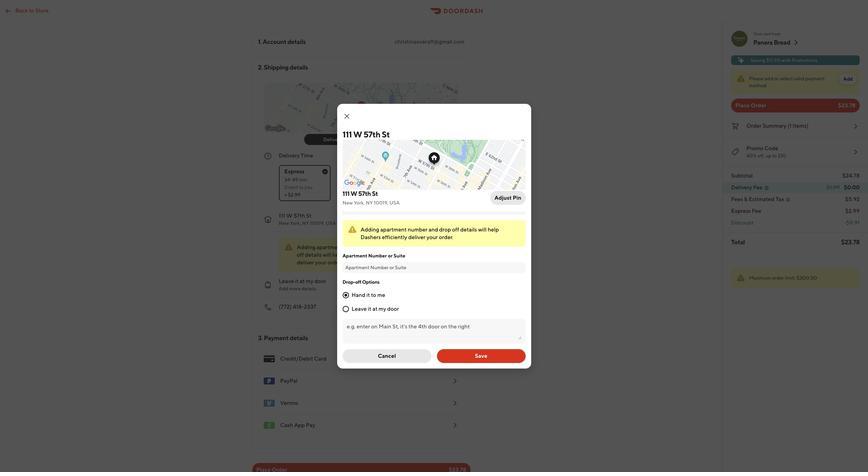 Task type: describe. For each thing, give the bounding box(es) containing it.
$0.00
[[844, 184, 860, 191]]

back to store link
[[0, 4, 53, 18]]

1 vertical spatial and
[[365, 244, 374, 251]]

door for leave it at my door add more details
[[314, 278, 326, 285]]

maximum order limit: $300.00 status
[[731, 269, 860, 288]]

0 horizontal spatial your
[[315, 260, 326, 266]]

order inside "button"
[[746, 123, 762, 129]]

edit address
[[403, 245, 431, 251]]

tax
[[776, 196, 784, 203]]

direct
[[284, 185, 298, 190]]

0 vertical spatial adding apartment number and drop off details will help dashers efficiently deliver your order.
[[361, 226, 499, 241]]

add new payment method image
[[451, 422, 459, 430]]

close image
[[343, 112, 351, 120]]

please
[[749, 76, 764, 81]]

to left me
[[371, 292, 376, 299]]

at for leave it at my door add more details
[[300, 278, 305, 285]]

to inside promo code 40% off, up to $10
[[772, 153, 777, 159]]

1 vertical spatial fee
[[752, 208, 761, 214]]

usa for 111 w 57th st new york,  ny 10019,  usa
[[326, 221, 336, 226]]

0 vertical spatial $23.78
[[838, 102, 856, 109]]

Hand it to me radio
[[343, 292, 349, 299]]

order. for the adding apartment number and drop off details will help dashers efficiently deliver your order. status on top of apartment number or suite text field
[[439, 234, 453, 241]]

limit:
[[785, 275, 796, 281]]

place order
[[735, 102, 766, 109]]

$10
[[778, 153, 786, 159]]

back to store
[[15, 7, 49, 14]]

paypal
[[280, 378, 298, 385]]

min for 39–54 min
[[357, 177, 365, 183]]

delivery or pickup selector option group
[[304, 134, 418, 145]]

add inside leave it at my door add more details
[[279, 286, 288, 292]]

promotions
[[792, 58, 817, 63]]

cash
[[280, 422, 293, 429]]

1 horizontal spatial deliver
[[408, 234, 425, 241]]

min for 34–49 min
[[450, 152, 459, 159]]

powered by google image
[[344, 180, 365, 187]]

Leave it at my door radio
[[343, 306, 349, 312]]

store
[[35, 7, 49, 14]]

10019, for 111 w 57th st new york, ny 10019, usa
[[374, 200, 389, 206]]

fees & estimated
[[731, 196, 774, 203]]

1 horizontal spatial adding
[[361, 226, 379, 233]]

up
[[766, 153, 771, 159]]

1. account
[[258, 38, 286, 45]]

add button
[[839, 73, 857, 85]]

pay
[[306, 422, 315, 429]]

or for number
[[388, 253, 393, 259]]

min for 34–49 min direct to you + $2.99
[[299, 177, 307, 183]]

your cart from
[[753, 31, 781, 36]]

please add or select valid payment method
[[749, 76, 825, 88]]

details inside leave it at my door add more details
[[302, 286, 316, 292]]

Apartment Number or Suite text field
[[345, 264, 523, 271]]

1 vertical spatial $23.78
[[841, 239, 860, 246]]

select
[[780, 76, 793, 81]]

st for 111 w 57th st new york,  ny 10019,  usa
[[306, 213, 312, 219]]

saving $11.90 with promotions
[[751, 58, 817, 63]]

summary
[[763, 123, 786, 129]]

3. payment
[[258, 335, 289, 342]]

57th for 111 w 57th st
[[363, 129, 380, 139]]

1 horizontal spatial and
[[429, 226, 438, 233]]

venmo
[[280, 400, 298, 407]]

-$9.91
[[844, 220, 860, 226]]

111 for 111 w 57th st new york, ny 10019, usa
[[343, 190, 349, 197]]

$1.99
[[826, 184, 840, 191]]

1 vertical spatial dashers
[[345, 252, 365, 258]]

from
[[772, 31, 781, 36]]

suite
[[394, 253, 405, 259]]

0 vertical spatial order
[[751, 102, 766, 109]]

it for leave it at my door add more details
[[295, 278, 299, 285]]

later
[[432, 168, 444, 175]]

options
[[362, 279, 380, 285]]

to right back
[[29, 7, 34, 14]]

christinaovera9@gmail.com
[[395, 38, 464, 45]]

efficiently for the adding apartment number and drop off details will help dashers efficiently deliver your order. status on top of apartment number or suite text field
[[382, 234, 407, 241]]

payment
[[805, 76, 825, 81]]

34–49 for 34–49 min direct to you + $2.99
[[284, 177, 298, 183]]

$5.92
[[845, 196, 860, 203]]

door for leave it at my door
[[387, 306, 399, 312]]

drop-off options
[[343, 279, 380, 285]]

leave it at my door
[[352, 306, 399, 312]]

save
[[475, 353, 487, 360]]

saving
[[751, 58, 765, 63]]

0 horizontal spatial off
[[297, 252, 304, 258]]

add new payment method image for venmo
[[451, 400, 459, 408]]

saving $11.90 with promotions button
[[731, 55, 860, 65]]

$11.90
[[766, 58, 780, 63]]

$2.99 inside 34–49 min direct to you + $2.99
[[288, 192, 300, 198]]

1 vertical spatial drop
[[375, 244, 387, 251]]

w for 111 w 57th st
[[353, 129, 362, 139]]

total
[[731, 239, 745, 246]]

2 vertical spatial off
[[355, 279, 361, 285]]

$24.78
[[842, 173, 860, 179]]

panera bread link
[[753, 38, 800, 47]]

valid
[[794, 76, 804, 81]]

$9.91
[[846, 220, 860, 226]]

method
[[749, 83, 767, 88]]

promo code 40% off, up to $10
[[746, 145, 786, 159]]

Delivery radio
[[304, 134, 361, 145]]

2. shipping
[[258, 64, 289, 71]]

34–49 for 34–49 min
[[433, 152, 448, 159]]

1 horizontal spatial your
[[427, 234, 438, 241]]

status containing please add or select valid payment method
[[731, 69, 860, 95]]

add inside button
[[843, 76, 853, 82]]

(772) 418-2337 button
[[258, 298, 459, 317]]

&
[[744, 196, 748, 203]]

111 w 57th st
[[343, 129, 390, 139]]

34–49 min direct to you + $2.99
[[284, 177, 313, 198]]

apartment
[[343, 253, 367, 259]]

1 horizontal spatial help
[[488, 226, 499, 233]]

york, for 111 w 57th st new york, ny 10019, usa
[[354, 200, 365, 206]]

address
[[414, 245, 431, 251]]

pickup
[[382, 137, 398, 142]]

leave for leave it at my door add more details
[[279, 278, 294, 285]]

leave it at my door add more details
[[279, 278, 326, 292]]

0 horizontal spatial help
[[332, 252, 343, 258]]

39–54
[[341, 177, 356, 183]]

1 vertical spatial adding
[[297, 244, 315, 251]]

0 horizontal spatial will
[[323, 252, 331, 258]]

number
[[368, 253, 387, 259]]

ny for 111 w 57th st new york, ny 10019, usa
[[366, 200, 373, 206]]

hand
[[352, 292, 365, 299]]

app
[[294, 422, 305, 429]]

cancel
[[378, 353, 396, 360]]

show menu image
[[264, 354, 275, 365]]

1. account details
[[258, 38, 306, 45]]

back
[[15, 7, 28, 14]]

you
[[304, 185, 313, 190]]

me
[[377, 292, 385, 299]]

time
[[301, 152, 313, 159]]

card
[[314, 356, 327, 362]]

with
[[781, 58, 791, 63]]

credit/debit
[[280, 356, 313, 362]]

choose a time
[[399, 177, 430, 183]]

ny for 111 w 57th st new york,  ny 10019,  usa
[[302, 221, 309, 226]]



Task type: vqa. For each thing, say whether or not it's contained in the screenshot.
general
no



Task type: locate. For each thing, give the bounding box(es) containing it.
delivery time
[[279, 152, 313, 159]]

menu containing credit/debit card
[[258, 348, 464, 437]]

express for express fee
[[731, 208, 751, 214]]

door inside leave it at my door add more details
[[314, 278, 326, 285]]

1 horizontal spatial 10019,
[[374, 200, 389, 206]]

1 horizontal spatial drop
[[439, 226, 451, 233]]

ny inside "111 w 57th st new york, ny 10019, usa"
[[366, 200, 373, 206]]

my for leave it at my door add more details
[[306, 278, 313, 285]]

schedule
[[399, 168, 423, 175]]

add right payment
[[843, 76, 853, 82]]

deliver up leave it at my door add more details
[[297, 260, 314, 266]]

delivery left time
[[279, 152, 300, 159]]

option group
[[279, 160, 459, 201]]

0 vertical spatial express
[[284, 168, 304, 175]]

0 horizontal spatial drop
[[375, 244, 387, 251]]

items)
[[793, 123, 808, 129]]

1 horizontal spatial york,
[[354, 200, 365, 206]]

at inside leave it at my door add more details
[[300, 278, 305, 285]]

at up the more
[[300, 278, 305, 285]]

adding apartment number and drop off details will help dashers efficiently deliver your order. status
[[343, 220, 525, 247], [279, 238, 438, 272]]

1 vertical spatial deliver
[[297, 260, 314, 266]]

1 vertical spatial st
[[372, 190, 378, 197]]

1 horizontal spatial off
[[355, 279, 361, 285]]

0 horizontal spatial add
[[279, 286, 288, 292]]

1 vertical spatial york,
[[290, 221, 301, 226]]

0 horizontal spatial or
[[388, 253, 393, 259]]

0 horizontal spatial usa
[[326, 221, 336, 226]]

status
[[731, 69, 860, 95]]

express for express
[[284, 168, 304, 175]]

57th for 111 w 57th st new york,  ny 10019,  usa
[[293, 213, 305, 219]]

efficiently up edit
[[382, 234, 407, 241]]

new inside "111 w 57th st new york, ny 10019, usa"
[[343, 200, 353, 206]]

0 horizontal spatial apartment
[[317, 244, 343, 251]]

edit address button
[[399, 242, 435, 253]]

1 vertical spatial off
[[297, 252, 304, 258]]

st for 111 w 57th st new york, ny 10019, usa
[[372, 190, 378, 197]]

1 horizontal spatial ny
[[366, 200, 373, 206]]

418-
[[293, 304, 304, 310]]

it for leave it at my door
[[368, 306, 371, 312]]

(1
[[787, 123, 791, 129]]

34–49 inside 34–49 min direct to you + $2.99
[[284, 177, 298, 183]]

0 horizontal spatial new
[[279, 221, 289, 226]]

1 vertical spatial efficiently
[[366, 252, 391, 258]]

0 vertical spatial delivery
[[323, 137, 342, 142]]

choose
[[399, 177, 416, 183]]

apartment number or suite
[[343, 253, 405, 259]]

e.g. enter on Main St, it's the 4th door on the right

Do not add order changes or requests here. text field
[[347, 323, 521, 340]]

2 add new payment method image from the top
[[451, 377, 459, 386]]

1 vertical spatial or
[[388, 253, 393, 259]]

subtotal
[[731, 173, 753, 179]]

0 horizontal spatial my
[[306, 278, 313, 285]]

0 horizontal spatial st
[[306, 213, 312, 219]]

new
[[343, 200, 353, 206], [279, 221, 289, 226]]

panera bread
[[753, 39, 790, 46]]

$23.78 down add button
[[838, 102, 856, 109]]

at down me
[[372, 306, 377, 312]]

it up the more
[[295, 278, 299, 285]]

0 vertical spatial 10019,
[[374, 200, 389, 206]]

help up drop-
[[332, 252, 343, 258]]

none radio containing standard
[[336, 165, 388, 201]]

0 vertical spatial dashers
[[361, 234, 381, 241]]

10019, for 111 w 57th st new york,  ny 10019,  usa
[[310, 221, 325, 226]]

order summary (1 items)
[[746, 123, 808, 129]]

add new payment method image for paypal
[[451, 377, 459, 386]]

my up 2337
[[306, 278, 313, 285]]

york, for 111 w 57th st new york,  ny 10019,  usa
[[290, 221, 301, 226]]

or left suite
[[388, 253, 393, 259]]

2 vertical spatial st
[[306, 213, 312, 219]]

your up address
[[427, 234, 438, 241]]

0 vertical spatial and
[[429, 226, 438, 233]]

1 add new payment method image from the top
[[451, 355, 459, 363]]

0 vertical spatial number
[[408, 226, 427, 233]]

1 vertical spatial order.
[[327, 260, 342, 266]]

57th inside 111 w 57th st new york,  ny 10019,  usa
[[293, 213, 305, 219]]

my for leave it at my door
[[379, 306, 386, 312]]

1 vertical spatial your
[[315, 260, 326, 266]]

0 horizontal spatial express
[[284, 168, 304, 175]]

express up discount on the top right of the page
[[731, 208, 751, 214]]

57th for 111 w 57th st new york, ny 10019, usa
[[358, 190, 371, 197]]

0 horizontal spatial 10019,
[[310, 221, 325, 226]]

leave inside leave it at my door add more details
[[279, 278, 294, 285]]

your
[[753, 31, 762, 36]]

a
[[417, 177, 419, 183]]

1 vertical spatial $2.99
[[845, 208, 860, 214]]

my inside leave it at my door add more details
[[306, 278, 313, 285]]

111 down '+'
[[279, 213, 285, 219]]

34–49 up later
[[433, 152, 448, 159]]

deliver
[[408, 234, 425, 241], [297, 260, 314, 266]]

drop-
[[343, 279, 355, 285]]

2 vertical spatial 57th
[[293, 213, 305, 219]]

0 vertical spatial deliver
[[408, 234, 425, 241]]

39–54 min
[[341, 177, 365, 183]]

0 vertical spatial door
[[314, 278, 326, 285]]

time
[[420, 177, 430, 183]]

1 vertical spatial usa
[[326, 221, 336, 226]]

or for add
[[774, 76, 779, 81]]

w inside "111 w 57th st new york, ny 10019, usa"
[[351, 190, 357, 197]]

0 vertical spatial will
[[478, 226, 487, 233]]

off
[[452, 226, 459, 233], [297, 252, 304, 258], [355, 279, 361, 285]]

adjust pin
[[494, 195, 521, 201]]

0 horizontal spatial adding
[[297, 244, 315, 251]]

delivery down subtotal
[[731, 184, 752, 191]]

add left the more
[[279, 286, 288, 292]]

34–49
[[433, 152, 448, 159], [284, 177, 298, 183]]

add new payment method image
[[451, 355, 459, 363], [451, 377, 459, 386], [451, 400, 459, 408]]

number up apartment at the left
[[344, 244, 364, 251]]

to right up
[[772, 153, 777, 159]]

-
[[844, 220, 846, 226]]

57th left pickup
[[363, 129, 380, 139]]

maximum order limit: $300.00
[[749, 275, 817, 281]]

ny inside 111 w 57th st new york,  ny 10019,  usa
[[302, 221, 309, 226]]

it down hand it to me in the bottom of the page
[[368, 306, 371, 312]]

apartment
[[380, 226, 407, 233], [317, 244, 343, 251]]

and up 'apartment number or suite'
[[365, 244, 374, 251]]

new for 111 w 57th st new york, ny 10019, usa
[[343, 200, 353, 206]]

0 vertical spatial or
[[774, 76, 779, 81]]

st inside 111 w 57th st new york,  ny 10019,  usa
[[306, 213, 312, 219]]

0 vertical spatial 111
[[343, 129, 352, 139]]

at for leave it at my door
[[372, 306, 377, 312]]

order. for the adding apartment number and drop off details will help dashers efficiently deliver your order. status over drop-off options at the bottom left of page
[[327, 260, 342, 266]]

apartment for the adding apartment number and drop off details will help dashers efficiently deliver your order. status over drop-off options at the bottom left of page
[[317, 244, 343, 251]]

fees
[[731, 196, 743, 203]]

1 horizontal spatial 34–49
[[433, 152, 448, 159]]

1 vertical spatial 57th
[[358, 190, 371, 197]]

ny
[[366, 200, 373, 206], [302, 221, 309, 226]]

off,
[[757, 153, 765, 159]]

delivery left 111 w 57th st
[[323, 137, 342, 142]]

10019,
[[374, 200, 389, 206], [310, 221, 325, 226]]

57th down 34–49 min direct to you + $2.99
[[293, 213, 305, 219]]

0 horizontal spatial at
[[300, 278, 305, 285]]

1 vertical spatial express
[[731, 208, 751, 214]]

111
[[343, 129, 352, 139], [343, 190, 349, 197], [279, 213, 285, 219]]

fee down fees & estimated
[[752, 208, 761, 214]]

None radio
[[336, 165, 388, 201]]

0 vertical spatial leave
[[279, 278, 294, 285]]

deliver up "edit address"
[[408, 234, 425, 241]]

fee up 'estimated'
[[753, 184, 763, 191]]

111 inside "111 w 57th st new york, ny 10019, usa"
[[343, 190, 349, 197]]

cart
[[763, 31, 771, 36]]

0 vertical spatial drop
[[439, 226, 451, 233]]

0 horizontal spatial min
[[299, 177, 307, 183]]

dashers left number
[[345, 252, 365, 258]]

new down powered by google "image" at the left
[[343, 200, 353, 206]]

1 horizontal spatial order.
[[439, 234, 453, 241]]

2 vertical spatial it
[[368, 306, 371, 312]]

111 down powered by google "image" at the left
[[343, 190, 349, 197]]

map region
[[311, 87, 577, 265]]

2 vertical spatial 111
[[279, 213, 285, 219]]

0 horizontal spatial door
[[314, 278, 326, 285]]

0 vertical spatial st
[[382, 129, 390, 139]]

$2.99 down $5.92
[[845, 208, 860, 214]]

add new payment method image for credit/debit card
[[451, 355, 459, 363]]

standard
[[341, 168, 365, 175]]

0 vertical spatial york,
[[354, 200, 365, 206]]

dashers up 'apartment number or suite'
[[361, 234, 381, 241]]

1 vertical spatial new
[[279, 221, 289, 226]]

order
[[751, 102, 766, 109], [746, 123, 762, 129]]

0 horizontal spatial order.
[[327, 260, 342, 266]]

2 vertical spatial w
[[286, 213, 292, 219]]

adding up 'apartment number or suite'
[[361, 226, 379, 233]]

code
[[764, 145, 778, 152]]

1 vertical spatial w
[[351, 190, 357, 197]]

0 horizontal spatial number
[[344, 244, 364, 251]]

1 vertical spatial apartment
[[317, 244, 343, 251]]

apartment up apartment at the left
[[317, 244, 343, 251]]

1 vertical spatial 111
[[343, 190, 349, 197]]

1 vertical spatial leave
[[352, 306, 367, 312]]

1 horizontal spatial usa
[[390, 200, 400, 206]]

it right hand
[[366, 292, 370, 299]]

apartment up edit
[[380, 226, 407, 233]]

or
[[774, 76, 779, 81], [388, 253, 393, 259]]

1 horizontal spatial add
[[843, 76, 853, 82]]

1 vertical spatial order
[[746, 123, 762, 129]]

1 vertical spatial adding apartment number and drop off details will help dashers efficiently deliver your order.
[[297, 244, 391, 266]]

schedule for later
[[399, 168, 444, 175]]

0 horizontal spatial york,
[[290, 221, 301, 226]]

2 horizontal spatial off
[[452, 226, 459, 233]]

(772) 418-2337
[[279, 304, 316, 310]]

york, inside "111 w 57th st new york, ny 10019, usa"
[[354, 200, 365, 206]]

1 horizontal spatial min
[[357, 177, 365, 183]]

0 vertical spatial add new payment method image
[[451, 355, 459, 363]]

leave right leave it at my door 'radio'
[[352, 306, 367, 312]]

0 horizontal spatial $2.99
[[288, 192, 300, 198]]

0 vertical spatial fee
[[753, 184, 763, 191]]

usa inside "111 w 57th st new york, ny 10019, usa"
[[390, 200, 400, 206]]

help down adjust
[[488, 226, 499, 233]]

adding apartment number and drop off details will help dashers efficiently deliver your order. status up drop-off options at the bottom left of page
[[279, 238, 438, 272]]

bread
[[774, 39, 790, 46]]

0 vertical spatial ny
[[366, 200, 373, 206]]

min inside 34–49 min direct to you + $2.99
[[299, 177, 307, 183]]

1 horizontal spatial express
[[731, 208, 751, 214]]

pin
[[513, 195, 521, 201]]

efficiently left suite
[[366, 252, 391, 258]]

2337
[[304, 304, 316, 310]]

w
[[353, 129, 362, 139], [351, 190, 357, 197], [286, 213, 292, 219]]

express down delivery time
[[284, 168, 304, 175]]

and up address
[[429, 226, 438, 233]]

number
[[408, 226, 427, 233], [344, 244, 364, 251]]

option group containing express
[[279, 160, 459, 201]]

0 vertical spatial efficiently
[[382, 234, 407, 241]]

w inside 111 w 57th st new york,  ny 10019,  usa
[[286, 213, 292, 219]]

$300.00
[[797, 275, 817, 281]]

2 horizontal spatial min
[[450, 152, 459, 159]]

10019, inside "111 w 57th st new york, ny 10019, usa"
[[374, 200, 389, 206]]

111 w 57th st new york,  ny 10019,  usa
[[279, 213, 336, 226]]

111 inside 111 w 57th st new york,  ny 10019,  usa
[[279, 213, 285, 219]]

more
[[289, 286, 301, 292]]

estimated
[[749, 196, 774, 203]]

111 down close image
[[343, 129, 352, 139]]

1 vertical spatial at
[[372, 306, 377, 312]]

57th down powered by google "image" at the left
[[358, 190, 371, 197]]

1 vertical spatial add new payment method image
[[451, 377, 459, 386]]

express fee
[[731, 208, 761, 214]]

my down me
[[379, 306, 386, 312]]

leave
[[279, 278, 294, 285], [352, 306, 367, 312]]

edit
[[403, 245, 413, 251]]

2 horizontal spatial delivery
[[731, 184, 752, 191]]

3 add new payment method image from the top
[[451, 400, 459, 408]]

None radio
[[279, 165, 330, 201], [393, 165, 458, 201], [279, 165, 330, 201], [393, 165, 458, 201]]

order
[[772, 275, 784, 281]]

will
[[478, 226, 487, 233], [323, 252, 331, 258]]

leave up the more
[[279, 278, 294, 285]]

new down '+'
[[279, 221, 289, 226]]

leave for leave it at my door
[[352, 306, 367, 312]]

57th inside "111 w 57th st new york, ny 10019, usa"
[[358, 190, 371, 197]]

2 vertical spatial delivery
[[731, 184, 752, 191]]

delivery inside option
[[323, 137, 342, 142]]

add
[[765, 76, 773, 81]]

apartment for the adding apartment number and drop off details will help dashers efficiently deliver your order. status on top of apartment number or suite text field
[[380, 226, 407, 233]]

111 for 111 w 57th st
[[343, 129, 352, 139]]

1 vertical spatial door
[[387, 306, 399, 312]]

york, inside 111 w 57th st new york,  ny 10019,  usa
[[290, 221, 301, 226]]

or right add
[[774, 76, 779, 81]]

efficiently for the adding apartment number and drop off details will help dashers efficiently deliver your order. status over drop-off options at the bottom left of page
[[366, 252, 391, 258]]

adding apartment number and drop off details will help dashers efficiently deliver your order. status up apartment number or suite text field
[[343, 220, 525, 247]]

to
[[29, 7, 34, 14], [772, 153, 777, 159], [299, 185, 304, 190], [371, 292, 376, 299]]

1 horizontal spatial apartment
[[380, 226, 407, 233]]

it inside leave it at my door add more details
[[295, 278, 299, 285]]

door
[[314, 278, 326, 285], [387, 306, 399, 312]]

usa inside 111 w 57th st new york,  ny 10019,  usa
[[326, 221, 336, 226]]

it for hand it to me
[[366, 292, 370, 299]]

order left summary
[[746, 123, 762, 129]]

st for 111 w 57th st
[[382, 129, 390, 139]]

it
[[295, 278, 299, 285], [366, 292, 370, 299], [368, 306, 371, 312]]

menu
[[258, 348, 464, 437]]

new inside 111 w 57th st new york,  ny 10019,  usa
[[279, 221, 289, 226]]

1 horizontal spatial will
[[478, 226, 487, 233]]

to inside 34–49 min direct to you + $2.99
[[299, 185, 304, 190]]

$2.99
[[288, 192, 300, 198], [845, 208, 860, 214]]

your
[[427, 234, 438, 241], [315, 260, 326, 266]]

1 horizontal spatial delivery
[[323, 137, 342, 142]]

1 horizontal spatial $2.99
[[845, 208, 860, 214]]

adding down 111 w 57th st new york,  ny 10019,  usa
[[297, 244, 315, 251]]

adding apartment number and drop off details will help dashers efficiently deliver your order. up drop-
[[297, 244, 391, 266]]

34–49 up direct
[[284, 177, 298, 183]]

cancel button
[[343, 349, 431, 363]]

w for 111 w 57th st new york,  ny 10019,  usa
[[286, 213, 292, 219]]

dashers
[[361, 234, 381, 241], [345, 252, 365, 258]]

number up "edit address"
[[408, 226, 427, 233]]

add
[[843, 76, 853, 82], [279, 286, 288, 292]]

1 vertical spatial 34–49
[[284, 177, 298, 183]]

0 vertical spatial usa
[[390, 200, 400, 206]]

or inside please add or select valid payment method
[[774, 76, 779, 81]]

0 horizontal spatial leave
[[279, 278, 294, 285]]

hand it to me
[[352, 292, 385, 299]]

at
[[300, 278, 305, 285], [372, 306, 377, 312]]

$23.78 down -$9.91
[[841, 239, 860, 246]]

usa for 111 w 57th st new york, ny 10019, usa
[[390, 200, 400, 206]]

0 vertical spatial w
[[353, 129, 362, 139]]

adding apartment number and drop off details will help dashers efficiently deliver your order. up address
[[361, 226, 499, 241]]

credit/debit card
[[280, 356, 327, 362]]

Pickup radio
[[357, 134, 418, 145]]

0 vertical spatial help
[[488, 226, 499, 233]]

0 vertical spatial your
[[427, 234, 438, 241]]

1 vertical spatial will
[[323, 252, 331, 258]]

$2.99 down direct
[[288, 192, 300, 198]]

3. payment details
[[258, 335, 308, 342]]

10019, inside 111 w 57th st new york,  ny 10019,  usa
[[310, 221, 325, 226]]

new for 111 w 57th st new york,  ny 10019,  usa
[[279, 221, 289, 226]]

1 vertical spatial delivery
[[279, 152, 300, 159]]

your up leave it at my door add more details
[[315, 260, 326, 266]]

0 horizontal spatial delivery
[[279, 152, 300, 159]]

for
[[424, 168, 431, 175]]

st inside "111 w 57th st new york, ny 10019, usa"
[[372, 190, 378, 197]]

+
[[284, 192, 287, 198]]

111 w 57th st new york, ny 10019, usa
[[343, 190, 400, 206]]

w for 111 w 57th st new york, ny 10019, usa
[[351, 190, 357, 197]]

details
[[287, 38, 306, 45], [290, 64, 308, 71], [460, 226, 477, 233], [305, 252, 322, 258], [302, 286, 316, 292], [290, 335, 308, 342]]

111 for 111 w 57th st new york,  ny 10019,  usa
[[279, 213, 285, 219]]

order right place
[[751, 102, 766, 109]]

to left you
[[299, 185, 304, 190]]

save button
[[437, 349, 525, 363]]

0 horizontal spatial 34–49
[[284, 177, 298, 183]]



